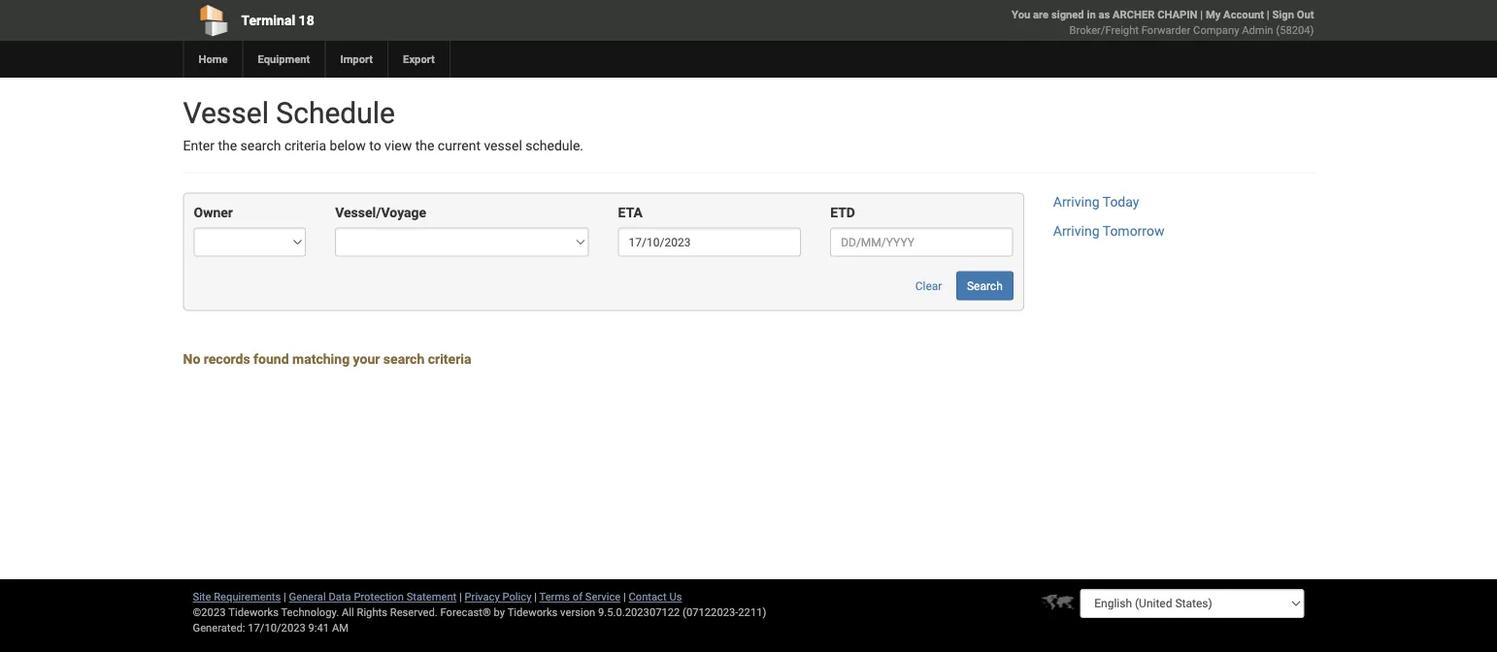 Task type: describe. For each thing, give the bounding box(es) containing it.
search button
[[957, 271, 1014, 301]]

| up tideworks
[[534, 591, 537, 604]]

18
[[299, 12, 314, 28]]

equipment
[[258, 53, 310, 66]]

general data protection statement link
[[289, 591, 457, 604]]

data
[[329, 591, 351, 604]]

of
[[573, 591, 583, 604]]

arriving for arriving tomorrow
[[1054, 223, 1100, 239]]

import
[[340, 53, 373, 66]]

privacy
[[465, 591, 500, 604]]

site
[[193, 591, 211, 604]]

equipment link
[[242, 41, 325, 78]]

requirements
[[214, 591, 281, 604]]

reserved.
[[390, 607, 438, 619]]

my
[[1206, 8, 1221, 21]]

to
[[369, 138, 381, 154]]

general
[[289, 591, 326, 604]]

archer
[[1113, 8, 1155, 21]]

records
[[204, 352, 250, 368]]

| up forecast®
[[459, 591, 462, 604]]

owner
[[194, 205, 233, 221]]

sign
[[1273, 8, 1295, 21]]

statement
[[407, 591, 457, 604]]

ETD text field
[[831, 228, 1014, 257]]

tideworks
[[508, 607, 558, 619]]

| up the 9.5.0.202307122
[[624, 591, 626, 604]]

broker/freight
[[1070, 24, 1139, 36]]

eta
[[618, 205, 643, 221]]

2211)
[[739, 607, 767, 619]]

| left sign
[[1267, 8, 1270, 21]]

you are signed in as archer chapin | my account | sign out broker/freight forwarder company admin (58204)
[[1012, 8, 1315, 36]]

admin
[[1243, 24, 1274, 36]]

1 the from the left
[[218, 138, 237, 154]]

arriving tomorrow link
[[1054, 223, 1165, 239]]

arriving for arriving today
[[1054, 194, 1100, 210]]

are
[[1034, 8, 1049, 21]]

contact
[[629, 591, 667, 604]]

technology.
[[281, 607, 339, 619]]

view
[[385, 138, 412, 154]]

site requirements link
[[193, 591, 281, 604]]

import link
[[325, 41, 388, 78]]

clear
[[916, 279, 943, 293]]

1 horizontal spatial criteria
[[428, 352, 472, 368]]

9.5.0.202307122
[[598, 607, 680, 619]]

schedule.
[[526, 138, 584, 154]]

us
[[670, 591, 682, 604]]

| left general at left bottom
[[284, 591, 286, 604]]

sign out link
[[1273, 8, 1315, 21]]

chapin
[[1158, 8, 1198, 21]]

generated:
[[193, 622, 245, 635]]

by
[[494, 607, 505, 619]]

company
[[1194, 24, 1240, 36]]

17/10/2023
[[248, 622, 306, 635]]

protection
[[354, 591, 404, 604]]

enter
[[183, 138, 215, 154]]

export link
[[388, 41, 450, 78]]

rights
[[357, 607, 388, 619]]

(58204)
[[1277, 24, 1315, 36]]



Task type: vqa. For each thing, say whether or not it's contained in the screenshot.
(Passenger)
no



Task type: locate. For each thing, give the bounding box(es) containing it.
terminal 18
[[241, 12, 314, 28]]

forecast®
[[441, 607, 491, 619]]

1 vertical spatial arriving
[[1054, 223, 1100, 239]]

arriving down arriving today link
[[1054, 223, 1100, 239]]

2 arriving from the top
[[1054, 223, 1100, 239]]

signed
[[1052, 8, 1085, 21]]

home link
[[183, 41, 242, 78]]

1 vertical spatial criteria
[[428, 352, 472, 368]]

in
[[1087, 8, 1096, 21]]

vessel schedule enter the search criteria below to view the current vessel schedule.
[[183, 96, 584, 154]]

no records found matching your search criteria
[[183, 352, 472, 368]]

1 vertical spatial search
[[384, 352, 425, 368]]

arriving
[[1054, 194, 1100, 210], [1054, 223, 1100, 239]]

arriving today
[[1054, 194, 1140, 210]]

the right enter
[[218, 138, 237, 154]]

9:41
[[308, 622, 329, 635]]

schedule
[[276, 96, 395, 130]]

0 horizontal spatial criteria
[[285, 138, 326, 154]]

1 horizontal spatial the
[[415, 138, 435, 154]]

all
[[342, 607, 354, 619]]

1 horizontal spatial search
[[384, 352, 425, 368]]

criteria left the below
[[285, 138, 326, 154]]

0 vertical spatial search
[[240, 138, 281, 154]]

arriving tomorrow
[[1054, 223, 1165, 239]]

criteria
[[285, 138, 326, 154], [428, 352, 472, 368]]

0 vertical spatial criteria
[[285, 138, 326, 154]]

site requirements | general data protection statement | privacy policy | terms of service | contact us ©2023 tideworks technology. all rights reserved. forecast® by tideworks version 9.5.0.202307122 (07122023-2211) generated: 17/10/2023 9:41 am
[[193, 591, 767, 635]]

export
[[403, 53, 435, 66]]

terms
[[540, 591, 570, 604]]

vessel
[[484, 138, 522, 154]]

0 vertical spatial arriving
[[1054, 194, 1100, 210]]

my account link
[[1206, 8, 1265, 21]]

1 arriving from the top
[[1054, 194, 1100, 210]]

your
[[353, 352, 380, 368]]

search down vessel
[[240, 138, 281, 154]]

vessel
[[183, 96, 269, 130]]

account
[[1224, 8, 1265, 21]]

you
[[1012, 8, 1031, 21]]

below
[[330, 138, 366, 154]]

out
[[1297, 8, 1315, 21]]

search
[[967, 279, 1003, 293]]

clear button
[[905, 271, 953, 301]]

tomorrow
[[1103, 223, 1165, 239]]

vessel/voyage
[[335, 205, 427, 221]]

terminal 18 link
[[183, 0, 638, 41]]

service
[[586, 591, 621, 604]]

privacy policy link
[[465, 591, 532, 604]]

|
[[1201, 8, 1204, 21], [1267, 8, 1270, 21], [284, 591, 286, 604], [459, 591, 462, 604], [534, 591, 537, 604], [624, 591, 626, 604]]

2 the from the left
[[415, 138, 435, 154]]

matching
[[292, 352, 350, 368]]

terms of service link
[[540, 591, 621, 604]]

0 horizontal spatial the
[[218, 138, 237, 154]]

0 horizontal spatial search
[[240, 138, 281, 154]]

etd
[[831, 205, 856, 221]]

the right view
[[415, 138, 435, 154]]

home
[[199, 53, 228, 66]]

today
[[1103, 194, 1140, 210]]

search right your
[[384, 352, 425, 368]]

(07122023-
[[683, 607, 739, 619]]

arriving today link
[[1054, 194, 1140, 210]]

the
[[218, 138, 237, 154], [415, 138, 435, 154]]

criteria right your
[[428, 352, 472, 368]]

©2023 tideworks
[[193, 607, 279, 619]]

version
[[561, 607, 596, 619]]

am
[[332, 622, 349, 635]]

ETA text field
[[618, 228, 802, 257]]

current
[[438, 138, 481, 154]]

arriving up arriving tomorrow
[[1054, 194, 1100, 210]]

no
[[183, 352, 200, 368]]

contact us link
[[629, 591, 682, 604]]

search
[[240, 138, 281, 154], [384, 352, 425, 368]]

as
[[1099, 8, 1110, 21]]

forwarder
[[1142, 24, 1191, 36]]

| left my
[[1201, 8, 1204, 21]]

terminal
[[241, 12, 295, 28]]

policy
[[503, 591, 532, 604]]

criteria inside vessel schedule enter the search criteria below to view the current vessel schedule.
[[285, 138, 326, 154]]

found
[[254, 352, 289, 368]]

search inside vessel schedule enter the search criteria below to view the current vessel schedule.
[[240, 138, 281, 154]]



